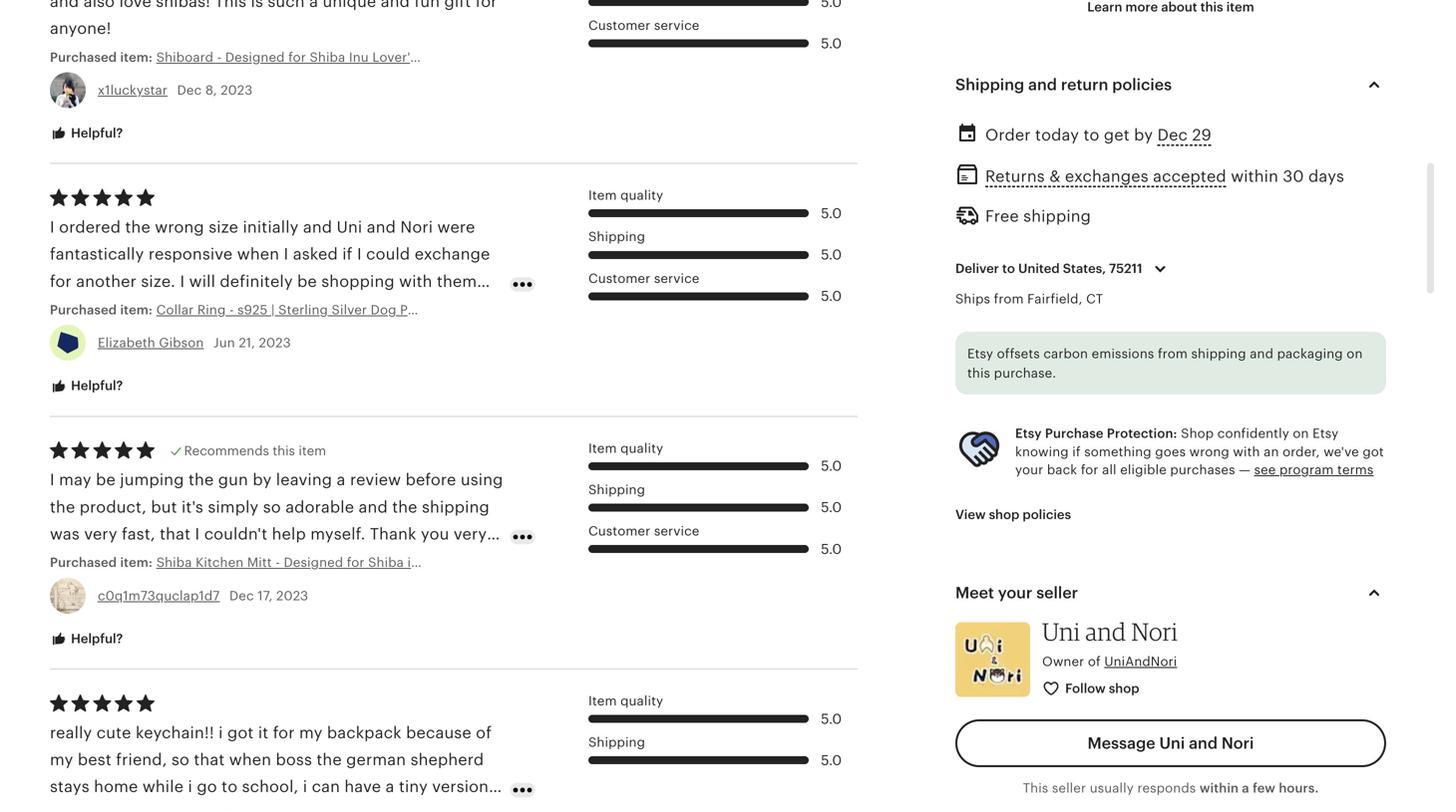 Task type: describe. For each thing, give the bounding box(es) containing it.
purchased item: for ordered
[[50, 303, 156, 318]]

owner
[[1042, 655, 1084, 670]]

an
[[1264, 445, 1279, 460]]

i up shopping
[[357, 245, 362, 263]]

have
[[344, 779, 381, 797]]

goes
[[1155, 445, 1186, 460]]

boss
[[276, 751, 312, 769]]

much. inside the i ordered the wrong size initially and uni and nori were fantastically responsive when i asked if i could exchange for another size. i will definitely be shopping with them again! they are very personable and sweet. also the dog collar ring is perfect! i love it so much. it checks all of the boxes! 🥰
[[311, 327, 360, 345]]

you
[[421, 526, 449, 544]]

1 purchased from the top
[[50, 50, 117, 65]]

policies inside button
[[1023, 508, 1071, 523]]

myself.
[[310, 526, 365, 544]]

1 service from the top
[[654, 18, 700, 33]]

returns & exchanges accepted within 30 days
[[985, 167, 1344, 185]]

shiba)
[[234, 553, 281, 571]]

personable
[[210, 300, 297, 318]]

your inside shop confidently on etsy knowing if something goes wrong with an order, we've got your back for all eligible purchases —
[[1015, 463, 1043, 478]]

school,
[[242, 779, 299, 797]]

enjoyed
[[220, 806, 281, 811]]

fast,
[[122, 526, 155, 544]]

hui
[[164, 553, 190, 571]]

definitely
[[220, 273, 293, 291]]

with inside the i ordered the wrong size initially and uni and nori were fantastically responsive when i asked if i could exchange for another size. i will definitely be shopping with them again! they are very personable and sweet. also the dog collar ring is perfect! i love it so much. it checks all of the boxes! 🥰
[[399, 273, 432, 291]]

haha
[[439, 806, 477, 811]]

was
[[50, 526, 80, 544]]

item: for be
[[120, 556, 153, 571]]

&
[[1049, 167, 1061, 185]]

1 horizontal spatial shipping
[[1023, 207, 1091, 225]]

friend,
[[116, 751, 167, 769]]

asked
[[293, 245, 338, 263]]

returns
[[985, 167, 1045, 185]]

leaving
[[276, 471, 332, 489]]

customer for i may be jumping the gun by leaving a review before using the product, but it's simply so adorable and the shipping was very fast, that i couldn't help myself. thank you very much. my eun hui (b&t shiba) appreciates the tribute to her cuteness.
[[588, 524, 650, 539]]

help
[[272, 526, 306, 544]]

i left can
[[303, 779, 307, 797]]

deliver to united states, 75211
[[955, 261, 1142, 276]]

deliver
[[955, 261, 999, 276]]

ring
[[98, 327, 129, 345]]

stickers
[[375, 806, 435, 811]]

initially
[[243, 218, 299, 236]]

the up it's
[[188, 471, 214, 489]]

gibson
[[159, 336, 204, 351]]

i right me!
[[175, 806, 179, 811]]

fairfield,
[[1027, 291, 1083, 306]]

using
[[461, 471, 503, 489]]

eun
[[130, 553, 159, 571]]

1 purchased item: from the top
[[50, 50, 156, 65]]

🥰
[[135, 354, 151, 372]]

collar
[[50, 327, 93, 345]]

i left ordered
[[50, 218, 55, 236]]

the right ordered
[[125, 218, 150, 236]]

sweet.
[[335, 300, 386, 318]]

message
[[1088, 735, 1155, 753]]

uni inside the i ordered the wrong size initially and uni and nori were fantastically responsive when i asked if i could exchange for another size. i will definitely be shopping with them again! they are very personable and sweet. also the dog collar ring is perfect! i love it so much. it checks all of the boxes! 🥰
[[337, 218, 362, 236]]

1 horizontal spatial by
[[1134, 126, 1153, 144]]

to left get
[[1083, 126, 1099, 144]]

1 customer from the top
[[588, 18, 650, 33]]

x1luckystar dec 8, 2023
[[98, 83, 253, 98]]

shop
[[1181, 426, 1214, 441]]

to inside really cute keychain!! i got it for my backpack because of my best friend, so that when boss the german shepherd stays home while i go to school, i can have a tiny version of him with me! i also enjoyed the freebie stickers haha
[[222, 779, 238, 797]]

also
[[184, 806, 215, 811]]

view shop policies
[[955, 508, 1071, 523]]

2 5.0 from the top
[[821, 206, 842, 221]]

on inside etsy offsets carbon emissions from shipping and packaging on this purchase.
[[1347, 346, 1363, 361]]

2023 for 8,
[[221, 83, 253, 98]]

nori inside the uni and nori owner of uniandnori
[[1131, 617, 1178, 647]]

2 horizontal spatial dec
[[1157, 126, 1188, 144]]

i left go
[[188, 779, 192, 797]]

protection:
[[1107, 426, 1177, 441]]

we've
[[1324, 445, 1359, 460]]

17,
[[258, 589, 273, 604]]

that inside really cute keychain!! i got it for my backpack because of my best friend, so that when boss the german shepherd stays home while i go to school, i can have a tiny version of him with me! i also enjoyed the freebie stickers haha
[[194, 751, 225, 769]]

within for 30
[[1231, 167, 1279, 185]]

helpful? for ordered
[[68, 379, 123, 394]]

them
[[437, 273, 477, 291]]

purchased for ordered
[[50, 303, 117, 318]]

quality for really cute keychain!! i got it for my backpack because of my best friend, so that when boss the german shepherd stays home while i go to school, i can have a tiny version of him with me! i also enjoyed the freebie stickers haha
[[620, 694, 663, 709]]

hours.
[[1279, 782, 1319, 796]]

shipping and return policies button
[[937, 61, 1404, 109]]

got inside shop confidently on etsy knowing if something goes wrong with an order, we've got your back for all eligible purchases —
[[1363, 445, 1384, 460]]

6 5.0 from the top
[[821, 500, 842, 516]]

nori inside the i ordered the wrong size initially and uni and nori were fantastically responsive when i asked if i could exchange for another size. i will definitely be shopping with them again! they are very personable and sweet. also the dog collar ring is perfect! i love it so much. it checks all of the boxes! 🥰
[[400, 218, 433, 236]]

her
[[50, 580, 76, 598]]

customer service for i may be jumping the gun by leaving a review before using the product, but it's simply so adorable and the shipping was very fast, that i couldn't help myself. thank you very much. my eun hui (b&t shiba) appreciates the tribute to her cuteness.
[[588, 524, 700, 539]]

0 vertical spatial my
[[299, 724, 323, 742]]

my
[[103, 553, 126, 571]]

when inside really cute keychain!! i got it for my backpack because of my best friend, so that when boss the german shepherd stays home while i go to school, i can have a tiny version of him with me! i also enjoyed the freebie stickers haha
[[229, 751, 271, 769]]

and inside dropdown button
[[1028, 76, 1057, 94]]

elizabeth
[[98, 336, 155, 351]]

elizabeth gibson jun 21, 2023
[[98, 336, 291, 351]]

1 helpful? button from the top
[[35, 115, 138, 152]]

item quality for really cute keychain!! i got it for my backpack because of my best friend, so that when boss the german shepherd stays home while i go to school, i can have a tiny version of him with me! i also enjoyed the freebie stickers haha
[[588, 694, 663, 709]]

shopping
[[321, 273, 395, 291]]

i ordered the wrong size initially and uni and nori were fantastically responsive when i asked if i could exchange for another size. i will definitely be shopping with them again! they are very personable and sweet. also the dog collar ring is perfect! i love it so much. it checks all of the boxes! 🥰
[[50, 218, 490, 372]]

uni and nori owner of uniandnori
[[1042, 617, 1178, 670]]

all inside the i ordered the wrong size initially and uni and nori were fantastically responsive when i asked if i could exchange for another size. i will definitely be shopping with them again! they are very personable and sweet. also the dog collar ring is perfect! i love it so much. it checks all of the boxes! 🥰
[[439, 327, 457, 345]]

could
[[366, 245, 410, 263]]

view
[[955, 508, 986, 523]]

free
[[985, 207, 1019, 225]]

elizabeth gibson link
[[98, 336, 204, 351]]

2 horizontal spatial a
[[1242, 782, 1249, 796]]

uni and nori image
[[955, 623, 1030, 698]]

knowing
[[1015, 445, 1069, 460]]

cuteness.
[[80, 580, 155, 598]]

etsy for etsy offsets carbon emissions from shipping and packaging on this purchase.
[[967, 346, 993, 361]]

and inside i may be jumping the gun by leaving a review before using the product, but it's simply so adorable and the shipping was very fast, that i couldn't help myself. thank you very much. my eun hui (b&t shiba) appreciates the tribute to her cuteness.
[[359, 498, 388, 516]]

something
[[1084, 445, 1152, 460]]

shop for view
[[989, 508, 1019, 523]]

i left 21,
[[228, 327, 233, 345]]

stays
[[50, 779, 90, 797]]

the up "thank"
[[392, 498, 417, 516]]

return
[[1061, 76, 1108, 94]]

i left asked
[[284, 245, 289, 263]]

this inside etsy offsets carbon emissions from shipping and packaging on this purchase.
[[967, 366, 990, 381]]

8 5.0 from the top
[[821, 712, 842, 727]]

accepted
[[1153, 167, 1226, 185]]

with inside shop confidently on etsy knowing if something goes wrong with an order, we've got your back for all eligible purchases —
[[1233, 445, 1260, 460]]

and up could
[[367, 218, 396, 236]]

if inside shop confidently on etsy knowing if something goes wrong with an order, we've got your back for all eligible purchases —
[[1072, 445, 1081, 460]]

1 helpful? from the top
[[68, 126, 123, 141]]

etsy inside shop confidently on etsy knowing if something goes wrong with an order, we've got your back for all eligible purchases —
[[1313, 426, 1339, 441]]

really
[[50, 724, 92, 742]]

while
[[142, 779, 184, 797]]

7 5.0 from the top
[[821, 542, 842, 557]]

it inside really cute keychain!! i got it for my backpack because of my best friend, so that when boss the german shepherd stays home while i go to school, i can have a tiny version of him with me! i also enjoyed the freebie stickers haha
[[258, 724, 269, 742]]

it inside the i ordered the wrong size initially and uni and nori were fantastically responsive when i asked if i could exchange for another size. i will definitely be shopping with them again! they are very personable and sweet. also the dog collar ring is perfect! i love it so much. it checks all of the boxes! 🥰
[[274, 327, 284, 345]]

wrong inside shop confidently on etsy knowing if something goes wrong with an order, we've got your back for all eligible purchases —
[[1189, 445, 1230, 460]]

message uni and nori
[[1088, 735, 1254, 753]]

message uni and nori button
[[955, 720, 1386, 768]]

tiny
[[399, 779, 428, 797]]

i may be jumping the gun by leaving a review before using the product, but it's simply so adorable and the shipping was very fast, that i couldn't help myself. thank you very much. my eun hui (b&t shiba) appreciates the tribute to her cuteness.
[[50, 471, 503, 598]]

uni inside the uni and nori owner of uniandnori
[[1042, 617, 1080, 647]]

free shipping
[[985, 207, 1091, 225]]

days
[[1308, 167, 1344, 185]]

by inside i may be jumping the gun by leaving a review before using the product, but it's simply so adorable and the shipping was very fast, that i couldn't help myself. thank you very much. my eun hui (b&t shiba) appreciates the tribute to her cuteness.
[[253, 471, 272, 489]]

item for really cute keychain!! i got it for my backpack because of my best friend, so that when boss the german shepherd stays home while i go to school, i can have a tiny version of him with me! i also enjoyed the freebie stickers haha
[[588, 694, 617, 709]]

appreciates
[[286, 553, 377, 571]]

shipping inside i may be jumping the gun by leaving a review before using the product, but it's simply so adorable and the shipping was very fast, that i couldn't help myself. thank you very much. my eun hui (b&t shiba) appreciates the tribute to her cuteness.
[[422, 498, 490, 516]]

shipping inside dropdown button
[[955, 76, 1024, 94]]

be inside the i ordered the wrong size initially and uni and nori were fantastically responsive when i asked if i could exchange for another size. i will definitely be shopping with them again! they are very personable and sweet. also the dog collar ring is perfect! i love it so much. it checks all of the boxes! 🥰
[[297, 273, 317, 291]]

purchased for may
[[50, 556, 117, 571]]

0 horizontal spatial very
[[84, 526, 117, 544]]

uni inside message uni and nori button
[[1159, 735, 1185, 753]]

program
[[1279, 463, 1334, 478]]

5 5.0 from the top
[[821, 459, 842, 474]]

dec 29 button
[[1157, 121, 1212, 150]]

dec for customer service
[[177, 83, 202, 98]]

simply
[[208, 498, 259, 516]]

adorable
[[285, 498, 354, 516]]

if inside the i ordered the wrong size initially and uni and nori were fantastically responsive when i asked if i could exchange for another size. i will definitely be shopping with them again! they are very personable and sweet. also the dog collar ring is perfect! i love it so much. it checks all of the boxes! 🥰
[[342, 245, 353, 263]]

so inside i may be jumping the gun by leaving a review before using the product, but it's simply so adorable and the shipping was very fast, that i couldn't help myself. thank you very much. my eun hui (b&t shiba) appreciates the tribute to her cuteness.
[[263, 498, 281, 516]]

your inside "dropdown button"
[[998, 584, 1033, 602]]

for inside shop confidently on etsy knowing if something goes wrong with an order, we've got your back for all eligible purchases —
[[1081, 463, 1099, 478]]

recommends
[[184, 444, 269, 459]]

love
[[237, 327, 270, 345]]

uniandnori
[[1104, 655, 1177, 670]]

again!
[[50, 300, 97, 318]]

german
[[346, 751, 406, 769]]

item
[[299, 444, 326, 459]]

helpful? button for may
[[35, 621, 138, 658]]



Task type: locate. For each thing, give the bounding box(es) containing it.
0 horizontal spatial on
[[1293, 426, 1309, 441]]

item
[[588, 188, 617, 203], [588, 441, 617, 456], [588, 694, 617, 709]]

1 vertical spatial service
[[654, 271, 700, 286]]

1 vertical spatial with
[[1233, 445, 1260, 460]]

to right go
[[222, 779, 238, 797]]

0 vertical spatial much.
[[311, 327, 360, 345]]

2 vertical spatial purchased item:
[[50, 556, 156, 571]]

a left tiny on the bottom of the page
[[386, 779, 394, 797]]

follow shop button
[[1027, 671, 1156, 708]]

all right "checks"
[[439, 327, 457, 345]]

it
[[274, 327, 284, 345], [258, 724, 269, 742]]

etsy for etsy purchase protection:
[[1015, 426, 1042, 441]]

shop confidently on etsy knowing if something goes wrong with an order, we've got your back for all eligible purchases —
[[1015, 426, 1384, 478]]

1 vertical spatial nori
[[1131, 617, 1178, 647]]

2 helpful? button from the top
[[35, 368, 138, 405]]

3 5.0 from the top
[[821, 247, 842, 263]]

and up asked
[[303, 218, 332, 236]]

freebie
[[316, 806, 371, 811]]

a left few in the bottom of the page
[[1242, 782, 1249, 796]]

version
[[432, 779, 489, 797]]

shipping down the &
[[1023, 207, 1091, 225]]

0 horizontal spatial it
[[258, 724, 269, 742]]

wrong up purchases
[[1189, 445, 1230, 460]]

with inside really cute keychain!! i got it for my backpack because of my best friend, so that when boss the german shepherd stays home while i go to school, i can have a tiny version of him with me! i also enjoyed the freebie stickers haha
[[104, 806, 137, 811]]

0 vertical spatial when
[[237, 245, 279, 263]]

2 vertical spatial for
[[273, 724, 295, 742]]

it up school,
[[258, 724, 269, 742]]

customer
[[588, 18, 650, 33], [588, 271, 650, 286], [588, 524, 650, 539]]

service for i ordered the wrong size initially and uni and nori were fantastically responsive when i asked if i could exchange for another size. i will definitely be shopping with them again! they are very personable and sweet. also the dog collar ring is perfect! i love it so much. it checks all of the boxes! 🥰
[[654, 271, 700, 286]]

2 vertical spatial item
[[588, 694, 617, 709]]

0 horizontal spatial dec
[[177, 83, 202, 98]]

of inside the i ordered the wrong size initially and uni and nori were fantastically responsive when i asked if i could exchange for another size. i will definitely be shopping with them again! they are very personable and sweet. also the dog collar ring is perfect! i love it so much. it checks all of the boxes! 🥰
[[461, 327, 477, 345]]

quality for i ordered the wrong size initially and uni and nori were fantastically responsive when i asked if i could exchange for another size. i will definitely be shopping with them again! they are very personable and sweet. also the dog collar ring is perfect! i love it so much. it checks all of the boxes! 🥰
[[620, 188, 663, 203]]

from right emissions in the right of the page
[[1158, 346, 1188, 361]]

nori inside button
[[1222, 735, 1254, 753]]

helpful? down cuteness.
[[68, 632, 123, 647]]

very inside the i ordered the wrong size initially and uni and nori were fantastically responsive when i asked if i could exchange for another size. i will definitely be shopping with them again! they are very personable and sweet. also the dog collar ring is perfect! i love it so much. it checks all of the boxes! 🥰
[[172, 300, 206, 318]]

so inside really cute keychain!! i got it for my backpack because of my best friend, so that when boss the german shepherd stays home while i go to school, i can have a tiny version of him with me! i also enjoyed the freebie stickers haha
[[171, 751, 189, 769]]

before
[[405, 471, 456, 489]]

with up the —
[[1233, 445, 1260, 460]]

1 vertical spatial from
[[1158, 346, 1188, 361]]

it right love
[[274, 327, 284, 345]]

2 item: from the top
[[120, 303, 153, 318]]

0 horizontal spatial all
[[439, 327, 457, 345]]

that up go
[[194, 751, 225, 769]]

2 purchased from the top
[[50, 303, 117, 318]]

all
[[439, 327, 457, 345], [1102, 463, 1117, 478]]

seller inside "dropdown button"
[[1036, 584, 1078, 602]]

policies inside dropdown button
[[1112, 76, 1172, 94]]

0 vertical spatial by
[[1134, 126, 1153, 144]]

etsy up knowing
[[1015, 426, 1042, 441]]

2 vertical spatial customer
[[588, 524, 650, 539]]

and left return
[[1028, 76, 1057, 94]]

0 horizontal spatial nori
[[400, 218, 433, 236]]

item for i may be jumping the gun by leaving a review before using the product, but it's simply so adorable and the shipping was very fast, that i couldn't help myself. thank you very much. my eun hui (b&t shiba) appreciates the tribute to her cuteness.
[[588, 441, 617, 456]]

your down knowing
[[1015, 463, 1043, 478]]

for inside really cute keychain!! i got it for my backpack because of my best friend, so that when boss the german shepherd stays home while i go to school, i can have a tiny version of him with me! i also enjoyed the freebie stickers haha
[[273, 724, 295, 742]]

shipping and return policies
[[955, 76, 1172, 94]]

1 vertical spatial if
[[1072, 445, 1081, 460]]

exchange
[[415, 245, 490, 263]]

will
[[189, 273, 215, 291]]

from
[[994, 291, 1024, 306], [1158, 346, 1188, 361]]

meet
[[955, 584, 994, 602]]

2 item quality from the top
[[588, 441, 663, 456]]

if
[[342, 245, 353, 263], [1072, 445, 1081, 460]]

size
[[209, 218, 238, 236]]

is
[[133, 327, 146, 345]]

within left the 30
[[1231, 167, 1279, 185]]

1 horizontal spatial very
[[172, 300, 206, 318]]

3 item from the top
[[588, 694, 617, 709]]

etsy left offsets
[[967, 346, 993, 361]]

much. down was
[[50, 553, 99, 571]]

0 vertical spatial wrong
[[155, 218, 204, 236]]

customer service for i ordered the wrong size initially and uni and nori were fantastically responsive when i asked if i could exchange for another size. i will definitely be shopping with them again! they are very personable and sweet. also the dog collar ring is perfect! i love it so much. it checks all of the boxes! 🥰
[[588, 271, 700, 286]]

2 vertical spatial service
[[654, 524, 700, 539]]

i left will
[[180, 273, 185, 291]]

0 vertical spatial customer
[[588, 18, 650, 33]]

3 helpful? button from the top
[[35, 621, 138, 658]]

wrong up responsive
[[155, 218, 204, 236]]

3 item: from the top
[[120, 556, 153, 571]]

9 5.0 from the top
[[821, 753, 842, 769]]

order,
[[1283, 445, 1320, 460]]

purchased up x1luckystar
[[50, 50, 117, 65]]

also
[[390, 300, 424, 318]]

0 vertical spatial with
[[399, 273, 432, 291]]

shipping up you
[[422, 498, 490, 516]]

1 horizontal spatial a
[[386, 779, 394, 797]]

1 vertical spatial for
[[1081, 463, 1099, 478]]

1 vertical spatial all
[[1102, 463, 1117, 478]]

the
[[125, 218, 150, 236], [428, 300, 453, 318], [50, 354, 75, 372], [188, 471, 214, 489], [50, 498, 75, 516], [392, 498, 417, 516], [382, 553, 407, 571], [317, 751, 342, 769], [286, 806, 311, 811]]

service for i may be jumping the gun by leaving a review before using the product, but it's simply so adorable and the shipping was very fast, that i couldn't help myself. thank you very much. my eun hui (b&t shiba) appreciates the tribute to her cuteness.
[[654, 524, 700, 539]]

2 customer service from the top
[[588, 271, 700, 286]]

much. inside i may be jumping the gun by leaving a review before using the product, but it's simply so adorable and the shipping was very fast, that i couldn't help myself. thank you very much. my eun hui (b&t shiba) appreciates the tribute to her cuteness.
[[50, 553, 99, 571]]

0 horizontal spatial shop
[[989, 508, 1019, 523]]

emissions
[[1092, 346, 1154, 361]]

0 horizontal spatial that
[[160, 526, 191, 544]]

1 item from the top
[[588, 188, 617, 203]]

—
[[1239, 463, 1251, 478]]

much.
[[311, 327, 360, 345], [50, 553, 99, 571]]

3 purchased item: from the top
[[50, 556, 156, 571]]

2 horizontal spatial very
[[454, 526, 487, 544]]

2 service from the top
[[654, 271, 700, 286]]

item: for the
[[120, 303, 153, 318]]

1 vertical spatial customer
[[588, 271, 650, 286]]

all down 'something'
[[1102, 463, 1117, 478]]

1 horizontal spatial that
[[194, 751, 225, 769]]

helpful? for may
[[68, 632, 123, 647]]

review
[[350, 471, 401, 489]]

0 vertical spatial purchased item:
[[50, 50, 156, 65]]

2 vertical spatial helpful? button
[[35, 621, 138, 658]]

united
[[1018, 261, 1060, 276]]

of down stays
[[50, 806, 66, 811]]

keychain!!
[[136, 724, 214, 742]]

3 quality from the top
[[620, 694, 663, 709]]

dec left "8,"
[[177, 83, 202, 98]]

item quality for i ordered the wrong size initially and uni and nori were fantastically responsive when i asked if i could exchange for another size. i will definitely be shopping with them again! they are very personable and sweet. also the dog collar ring is perfect! i love it so much. it checks all of the boxes! 🥰
[[588, 188, 663, 203]]

perfect!
[[150, 327, 224, 345]]

1 horizontal spatial from
[[1158, 346, 1188, 361]]

0 vertical spatial item:
[[120, 50, 153, 65]]

i left may in the bottom of the page
[[50, 471, 55, 489]]

customer for i ordered the wrong size initially and uni and nori were fantastically responsive when i asked if i could exchange for another size. i will definitely be shopping with them again! they are very personable and sweet. also the dog collar ring is perfect! i love it so much. it checks all of the boxes! 🥰
[[588, 271, 650, 286]]

the down collar
[[50, 354, 75, 372]]

0 horizontal spatial a
[[337, 471, 346, 489]]

purchased item: for may
[[50, 556, 156, 571]]

i down it's
[[195, 526, 200, 544]]

confidently
[[1217, 426, 1289, 441]]

2 vertical spatial quality
[[620, 694, 663, 709]]

and up "this seller usually responds within a few hours."
[[1189, 735, 1218, 753]]

and inside the uni and nori owner of uniandnori
[[1085, 617, 1126, 647]]

1 horizontal spatial so
[[263, 498, 281, 516]]

wrong inside the i ordered the wrong size initially and uni and nori were fantastically responsive when i asked if i could exchange for another size. i will definitely be shopping with them again! they are very personable and sweet. also the dog collar ring is perfect! i love it so much. it checks all of the boxes! 🥰
[[155, 218, 204, 236]]

1 vertical spatial shipping
[[1191, 346, 1246, 361]]

of
[[461, 327, 477, 345], [1088, 655, 1101, 670], [476, 724, 492, 742], [50, 806, 66, 811]]

really cute keychain!! i got it for my backpack because of my best friend, so that when boss the german shepherd stays home while i go to school, i can have a tiny version of him with me! i also enjoyed the freebie stickers haha
[[50, 724, 492, 811]]

the up can
[[317, 751, 342, 769]]

item: up x1luckystar link at the top
[[120, 50, 153, 65]]

packaging
[[1277, 346, 1343, 361]]

2 vertical spatial dec
[[229, 589, 254, 604]]

2 horizontal spatial with
[[1233, 445, 1260, 460]]

so down the 'keychain!!' in the left of the page
[[171, 751, 189, 769]]

with up also
[[399, 273, 432, 291]]

1 horizontal spatial my
[[299, 724, 323, 742]]

follow shop
[[1065, 682, 1139, 697]]

when up the definitely
[[237, 245, 279, 263]]

fantastically
[[50, 245, 144, 263]]

from inside etsy offsets carbon emissions from shipping and packaging on this purchase.
[[1158, 346, 1188, 361]]

1 horizontal spatial be
[[297, 273, 317, 291]]

2 item from the top
[[588, 441, 617, 456]]

2 horizontal spatial nori
[[1222, 735, 1254, 753]]

nori up could
[[400, 218, 433, 236]]

be inside i may be jumping the gun by leaving a review before using the product, but it's simply so adorable and the shipping was very fast, that i couldn't help myself. thank you very much. my eun hui (b&t shiba) appreciates the tribute to her cuteness.
[[96, 471, 116, 489]]

by right get
[[1134, 126, 1153, 144]]

of up follow shop 'button'
[[1088, 655, 1101, 670]]

2023 for 17,
[[276, 589, 308, 604]]

item: up the is
[[120, 303, 153, 318]]

and left the sweet.
[[302, 300, 331, 318]]

got inside really cute keychain!! i got it for my backpack because of my best friend, so that when boss the german shepherd stays home while i go to school, i can have a tiny version of him with me! i also enjoyed the freebie stickers haha
[[227, 724, 254, 742]]

2 vertical spatial nori
[[1222, 735, 1254, 753]]

be up product,
[[96, 471, 116, 489]]

3 customer service from the top
[[588, 524, 700, 539]]

0 horizontal spatial my
[[50, 751, 73, 769]]

policies down back on the bottom of page
[[1023, 508, 1071, 523]]

all inside shop confidently on etsy knowing if something goes wrong with an order, we've got your back for all eligible purchases —
[[1102, 463, 1117, 478]]

0 vertical spatial so
[[289, 327, 307, 345]]

1 horizontal spatial if
[[1072, 445, 1081, 460]]

deliver to united states, 75211 button
[[940, 248, 1187, 290]]

0 horizontal spatial be
[[96, 471, 116, 489]]

my up the boss on the bottom
[[299, 724, 323, 742]]

on right packaging at the top right
[[1347, 346, 1363, 361]]

purchased item: up cuteness.
[[50, 556, 156, 571]]

3 helpful? from the top
[[68, 632, 123, 647]]

0 horizontal spatial so
[[171, 751, 189, 769]]

2 vertical spatial with
[[104, 806, 137, 811]]

order
[[985, 126, 1031, 144]]

your right "meet"
[[998, 584, 1033, 602]]

helpful? button down x1luckystar
[[35, 115, 138, 152]]

0 vertical spatial on
[[1347, 346, 1363, 361]]

helpful? down 'boxes!'
[[68, 379, 123, 394]]

order today to get by dec 29
[[985, 126, 1212, 144]]

and up uniandnori
[[1085, 617, 1126, 647]]

3 purchased from the top
[[50, 556, 117, 571]]

1 quality from the top
[[620, 188, 663, 203]]

recommends this item
[[184, 444, 326, 459]]

0 horizontal spatial this
[[273, 444, 295, 459]]

1 horizontal spatial it
[[274, 327, 284, 345]]

home
[[94, 779, 138, 797]]

item: down fast,
[[120, 556, 153, 571]]

this left purchase.
[[967, 366, 990, 381]]

purchased item: up x1luckystar
[[50, 50, 156, 65]]

it's
[[181, 498, 203, 516]]

dec for shipping
[[229, 589, 254, 604]]

2 vertical spatial item:
[[120, 556, 153, 571]]

states,
[[1063, 261, 1106, 276]]

nori up uniandnori link
[[1131, 617, 1178, 647]]

0 vertical spatial shop
[[989, 508, 1019, 523]]

this seller usually responds within a few hours.
[[1023, 782, 1319, 796]]

0 vertical spatial it
[[274, 327, 284, 345]]

and inside button
[[1189, 735, 1218, 753]]

0 vertical spatial item quality
[[588, 188, 663, 203]]

within
[[1231, 167, 1279, 185], [1200, 782, 1239, 796]]

on inside shop confidently on etsy knowing if something goes wrong with an order, we've got your back for all eligible purchases —
[[1293, 426, 1309, 441]]

uni up owner in the right bottom of the page
[[1042, 617, 1080, 647]]

quality
[[620, 188, 663, 203], [620, 441, 663, 456], [620, 694, 663, 709]]

3 item quality from the top
[[588, 694, 663, 709]]

got up school,
[[227, 724, 254, 742]]

1 vertical spatial much.
[[50, 553, 99, 571]]

0 vertical spatial this
[[967, 366, 990, 381]]

nori up few in the bottom of the page
[[1222, 735, 1254, 753]]

1 customer service from the top
[[588, 18, 700, 33]]

uni up asked
[[337, 218, 362, 236]]

were
[[437, 218, 475, 236]]

purchased up collar
[[50, 303, 117, 318]]

0 vertical spatial got
[[1363, 445, 1384, 460]]

0 horizontal spatial from
[[994, 291, 1024, 306]]

dec left 29
[[1157, 126, 1188, 144]]

1 vertical spatial helpful?
[[68, 379, 123, 394]]

a left review
[[337, 471, 346, 489]]

seller up owner in the right bottom of the page
[[1036, 584, 1078, 602]]

0 vertical spatial be
[[297, 273, 317, 291]]

2 customer from the top
[[588, 271, 650, 286]]

shipping up shop
[[1191, 346, 1246, 361]]

1 vertical spatial when
[[229, 751, 271, 769]]

2 vertical spatial uni
[[1159, 735, 1185, 753]]

1 horizontal spatial uni
[[1042, 617, 1080, 647]]

purchased up her
[[50, 556, 117, 571]]

helpful? button for ordered
[[35, 368, 138, 405]]

1 horizontal spatial much.
[[311, 327, 360, 345]]

1 vertical spatial seller
[[1052, 782, 1086, 796]]

i right the 'keychain!!' in the left of the page
[[219, 724, 223, 742]]

29
[[1192, 126, 1212, 144]]

within for a
[[1200, 782, 1239, 796]]

the up was
[[50, 498, 75, 516]]

when up school,
[[229, 751, 271, 769]]

item quality for i may be jumping the gun by leaving a review before using the product, but it's simply so adorable and the shipping was very fast, that i couldn't help myself. thank you very much. my eun hui (b&t shiba) appreciates the tribute to her cuteness.
[[588, 441, 663, 456]]

0 horizontal spatial by
[[253, 471, 272, 489]]

2 vertical spatial item quality
[[588, 694, 663, 709]]

1 horizontal spatial this
[[967, 366, 990, 381]]

backpack
[[327, 724, 402, 742]]

2023 right the 17,
[[276, 589, 308, 604]]

shipping for i ordered the wrong size initially and uni and nori were fantastically responsive when i asked if i could exchange for another size. i will definitely be shopping with them again! they are very personable and sweet. also the dog collar ring is perfect! i love it so much. it checks all of the boxes! 🥰
[[588, 230, 645, 245]]

helpful? down x1luckystar
[[68, 126, 123, 141]]

for right back on the bottom of page
[[1081, 463, 1099, 478]]

2 vertical spatial purchased
[[50, 556, 117, 571]]

but
[[151, 498, 177, 516]]

very
[[172, 300, 206, 318], [84, 526, 117, 544], [454, 526, 487, 544]]

ships
[[955, 291, 990, 306]]

21,
[[239, 336, 255, 351]]

policies up get
[[1112, 76, 1172, 94]]

ships from fairfield, ct
[[955, 291, 1103, 306]]

1 horizontal spatial with
[[399, 273, 432, 291]]

of inside the uni and nori owner of uniandnori
[[1088, 655, 1101, 670]]

0 horizontal spatial policies
[[1023, 508, 1071, 523]]

1 horizontal spatial all
[[1102, 463, 1117, 478]]

2 horizontal spatial for
[[1081, 463, 1099, 478]]

this left item
[[273, 444, 295, 459]]

this
[[967, 366, 990, 381], [273, 444, 295, 459]]

to inside dropdown button
[[1002, 261, 1015, 276]]

when inside the i ordered the wrong size initially and uni and nori were fantastically responsive when i asked if i could exchange for another size. i will definitely be shopping with them again! they are very personable and sweet. also the dog collar ring is perfect! i love it so much. it checks all of the boxes! 🥰
[[237, 245, 279, 263]]

if up shopping
[[342, 245, 353, 263]]

boxes!
[[80, 354, 130, 372]]

shop
[[989, 508, 1019, 523], [1109, 682, 1139, 697]]

etsy
[[967, 346, 993, 361], [1015, 426, 1042, 441], [1313, 426, 1339, 441]]

so up help
[[263, 498, 281, 516]]

shipping inside etsy offsets carbon emissions from shipping and packaging on this purchase.
[[1191, 346, 1246, 361]]

and
[[1028, 76, 1057, 94], [303, 218, 332, 236], [367, 218, 396, 236], [302, 300, 331, 318], [1250, 346, 1274, 361], [359, 498, 388, 516], [1085, 617, 1126, 647], [1189, 735, 1218, 753]]

customer service
[[588, 18, 700, 33], [588, 271, 700, 286], [588, 524, 700, 539]]

1 vertical spatial 2023
[[259, 336, 291, 351]]

very down product,
[[84, 526, 117, 544]]

to right tribute
[[468, 553, 484, 571]]

with down home
[[104, 806, 137, 811]]

1 5.0 from the top
[[821, 36, 842, 51]]

2 purchased item: from the top
[[50, 303, 156, 318]]

0 horizontal spatial with
[[104, 806, 137, 811]]

him
[[70, 806, 99, 811]]

1 vertical spatial policies
[[1023, 508, 1071, 523]]

meet your seller button
[[937, 569, 1404, 617]]

quality for i may be jumping the gun by leaving a review before using the product, but it's simply so adorable and the shipping was very fast, that i couldn't help myself. thank you very much. my eun hui (b&t shiba) appreciates the tribute to her cuteness.
[[620, 441, 663, 456]]

1 vertical spatial wrong
[[1189, 445, 1230, 460]]

dec left the 17,
[[229, 589, 254, 604]]

shipping
[[1023, 207, 1091, 225], [1191, 346, 1246, 361], [422, 498, 490, 516]]

1 vertical spatial by
[[253, 471, 272, 489]]

1 horizontal spatial for
[[273, 724, 295, 742]]

a inside really cute keychain!! i got it for my backpack because of my best friend, so that when boss the german shepherd stays home while i go to school, i can have a tiny version of him with me! i also enjoyed the freebie stickers haha
[[386, 779, 394, 797]]

i
[[50, 218, 55, 236], [284, 245, 289, 263], [357, 245, 362, 263], [180, 273, 185, 291], [228, 327, 233, 345], [50, 471, 55, 489], [195, 526, 200, 544]]

2 helpful? from the top
[[68, 379, 123, 394]]

by right gun
[[253, 471, 272, 489]]

purchased item:
[[50, 50, 156, 65], [50, 303, 156, 318], [50, 556, 156, 571]]

thank
[[370, 526, 416, 544]]

shipping for really cute keychain!! i got it for my backpack because of my best friend, so that when boss the german shepherd stays home while i go to school, i can have a tiny version of him with me! i also enjoyed the freebie stickers haha
[[588, 736, 645, 751]]

0 vertical spatial quality
[[620, 188, 663, 203]]

0 vertical spatial your
[[1015, 463, 1043, 478]]

item for i ordered the wrong size initially and uni and nori were fantastically responsive when i asked if i could exchange for another size. i will definitely be shopping with them again! they are very personable and sweet. also the dog collar ring is perfect! i love it so much. it checks all of the boxes! 🥰
[[588, 188, 617, 203]]

2023 right "8,"
[[221, 83, 253, 98]]

3 service from the top
[[654, 524, 700, 539]]

this
[[1023, 782, 1048, 796]]

shop inside button
[[989, 508, 1019, 523]]

that inside i may be jumping the gun by leaving a review before using the product, but it's simply so adorable and the shipping was very fast, that i couldn't help myself. thank you very much. my eun hui (b&t shiba) appreciates the tribute to her cuteness.
[[160, 526, 191, 544]]

1 horizontal spatial shop
[[1109, 682, 1139, 697]]

of right because
[[476, 724, 492, 742]]

the down school,
[[286, 806, 311, 811]]

1 item quality from the top
[[588, 188, 663, 203]]

shepherd
[[410, 751, 484, 769]]

4 5.0 from the top
[[821, 289, 842, 304]]

0 vertical spatial helpful?
[[68, 126, 123, 141]]

on
[[1347, 346, 1363, 361], [1293, 426, 1309, 441]]

if down purchase
[[1072, 445, 1081, 460]]

0 horizontal spatial wrong
[[155, 218, 204, 236]]

within left few in the bottom of the page
[[1200, 782, 1239, 796]]

can
[[312, 779, 340, 797]]

the down "them"
[[428, 300, 453, 318]]

1 vertical spatial my
[[50, 751, 73, 769]]

2 quality from the top
[[620, 441, 663, 456]]

3 customer from the top
[[588, 524, 650, 539]]

0 horizontal spatial etsy
[[967, 346, 993, 361]]

0 horizontal spatial for
[[50, 273, 72, 291]]

got up terms
[[1363, 445, 1384, 460]]

so inside the i ordered the wrong size initially and uni and nori were fantastically responsive when i asked if i could exchange for another size. i will definitely be shopping with them again! they are very personable and sweet. also the dog collar ring is perfect! i love it so much. it checks all of the boxes! 🥰
[[289, 327, 307, 345]]

0 vertical spatial uni
[[337, 218, 362, 236]]

helpful? button
[[35, 115, 138, 152], [35, 368, 138, 405], [35, 621, 138, 658]]

shop for follow
[[1109, 682, 1139, 697]]

and inside etsy offsets carbon emissions from shipping and packaging on this purchase.
[[1250, 346, 1274, 361]]

2 vertical spatial 2023
[[276, 589, 308, 604]]

seller right this on the right bottom
[[1052, 782, 1086, 796]]

etsy inside etsy offsets carbon emissions from shipping and packaging on this purchase.
[[967, 346, 993, 361]]

0 vertical spatial service
[[654, 18, 700, 33]]

for inside the i ordered the wrong size initially and uni and nori were fantastically responsive when i asked if i could exchange for another size. i will definitely be shopping with them again! they are very personable and sweet. also the dog collar ring is perfect! i love it so much. it checks all of the boxes! 🥰
[[50, 273, 72, 291]]

shipping
[[955, 76, 1024, 94], [588, 230, 645, 245], [588, 483, 645, 498], [588, 736, 645, 751]]

shipping for i may be jumping the gun by leaving a review before using the product, but it's simply so adorable and the shipping was very fast, that i couldn't help myself. thank you very much. my eun hui (b&t shiba) appreciates the tribute to her cuteness.
[[588, 483, 645, 498]]

product,
[[80, 498, 147, 516]]

your
[[1015, 463, 1043, 478], [998, 584, 1033, 602]]

the down "thank"
[[382, 553, 407, 571]]

0 vertical spatial for
[[50, 273, 72, 291]]

very up perfect!
[[172, 300, 206, 318]]

1 item: from the top
[[120, 50, 153, 65]]

0 vertical spatial within
[[1231, 167, 1279, 185]]

a inside i may be jumping the gun by leaving a review before using the product, but it's simply so adorable and the shipping was very fast, that i couldn't help myself. thank you very much. my eun hui (b&t shiba) appreciates the tribute to her cuteness.
[[337, 471, 346, 489]]

1 vertical spatial within
[[1200, 782, 1239, 796]]

much. left it
[[311, 327, 360, 345]]

from right the ships
[[994, 291, 1024, 306]]

to inside i may be jumping the gun by leaving a review before using the product, but it's simply so adorable and the shipping was very fast, that i couldn't help myself. thank you very much. my eun hui (b&t shiba) appreciates the tribute to her cuteness.
[[468, 553, 484, 571]]

2023 right 21,
[[259, 336, 291, 351]]

shop inside 'button'
[[1109, 682, 1139, 697]]

helpful? button down collar
[[35, 368, 138, 405]]

uni up "this seller usually responds within a few hours."
[[1159, 735, 1185, 753]]

follow
[[1065, 682, 1106, 697]]



Task type: vqa. For each thing, say whether or not it's contained in the screenshot.
the to in the Hang them by the chimney with care, then step back to admire your handiwork. Available in two versatile colorways, these
no



